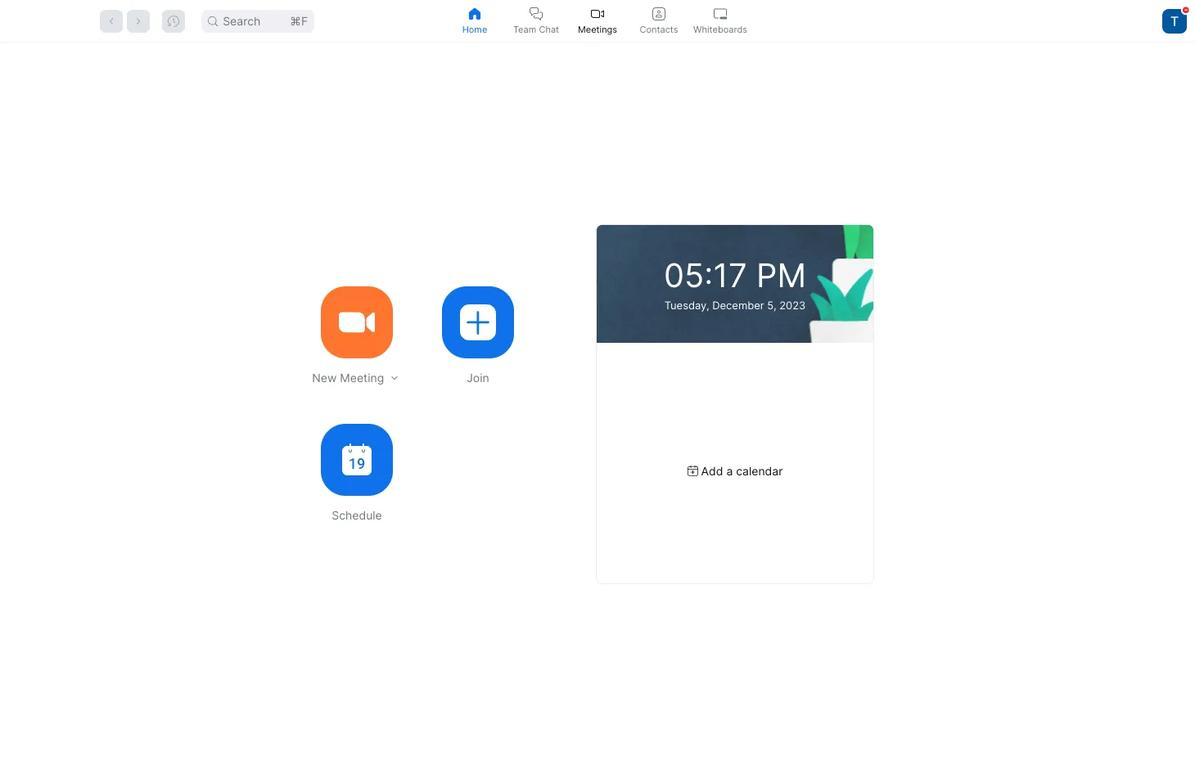 Task type: vqa. For each thing, say whether or not it's contained in the screenshot.
tab list at the top of page containing Home
yes



Task type: locate. For each thing, give the bounding box(es) containing it.
05:17 pm tuesday, december 5, 2023
[[664, 255, 807, 312]]

5,
[[768, 298, 777, 312]]

team chat image
[[530, 7, 543, 20]]

team
[[513, 23, 537, 35]]

video camera on image
[[339, 304, 375, 340]]

chevron down small image
[[389, 373, 400, 384], [389, 373, 400, 384]]

video camera on image
[[339, 304, 375, 340]]

calendar add calendar image
[[687, 466, 698, 477], [687, 466, 698, 477]]

add a calendar link
[[687, 464, 783, 478]]

home
[[462, 23, 487, 35]]

team chat button
[[506, 0, 567, 42]]

05:17
[[664, 255, 747, 295]]

whiteboard small image
[[714, 7, 727, 20], [714, 7, 727, 20]]

contacts button
[[628, 0, 690, 42]]

meetings
[[578, 23, 617, 35]]

contacts
[[640, 23, 678, 35]]

video on image
[[591, 7, 604, 20]]

tab list
[[444, 0, 751, 42]]

plus squircle image
[[460, 304, 496, 340], [460, 304, 496, 340]]

2023
[[780, 298, 806, 312]]

home small image
[[468, 7, 481, 20], [468, 7, 481, 20]]

search
[[223, 14, 261, 27]]

team chat image
[[530, 7, 543, 20]]

profile contact image
[[653, 7, 666, 20], [653, 7, 666, 20]]

pm
[[757, 255, 807, 295]]

team chat
[[513, 23, 559, 35]]

december
[[713, 298, 765, 312]]

tuesday,
[[665, 298, 710, 312]]

a
[[727, 464, 733, 478]]

new meeting
[[312, 371, 384, 385]]



Task type: describe. For each thing, give the bounding box(es) containing it.
video on image
[[591, 7, 604, 20]]

whiteboards
[[694, 23, 748, 35]]

do not disturb image
[[1183, 6, 1190, 13]]

do not disturb image
[[1183, 6, 1190, 13]]

home tab panel
[[0, 43, 1195, 766]]

magnifier image
[[208, 16, 218, 26]]

magnifier image
[[208, 16, 218, 26]]

⌘f
[[290, 14, 308, 27]]

add a calendar
[[701, 464, 783, 478]]

join
[[467, 371, 489, 384]]

tab list containing home
[[444, 0, 751, 42]]

add
[[701, 464, 723, 478]]

new
[[312, 371, 337, 385]]

schedule image
[[342, 444, 372, 476]]

home button
[[444, 0, 506, 42]]

calendar
[[736, 464, 783, 478]]

meeting
[[340, 371, 384, 385]]

schedule
[[332, 508, 382, 522]]

avatar image
[[1163, 9, 1187, 33]]

meetings button
[[567, 0, 628, 42]]

chat
[[539, 23, 559, 35]]

whiteboards button
[[690, 0, 751, 42]]



